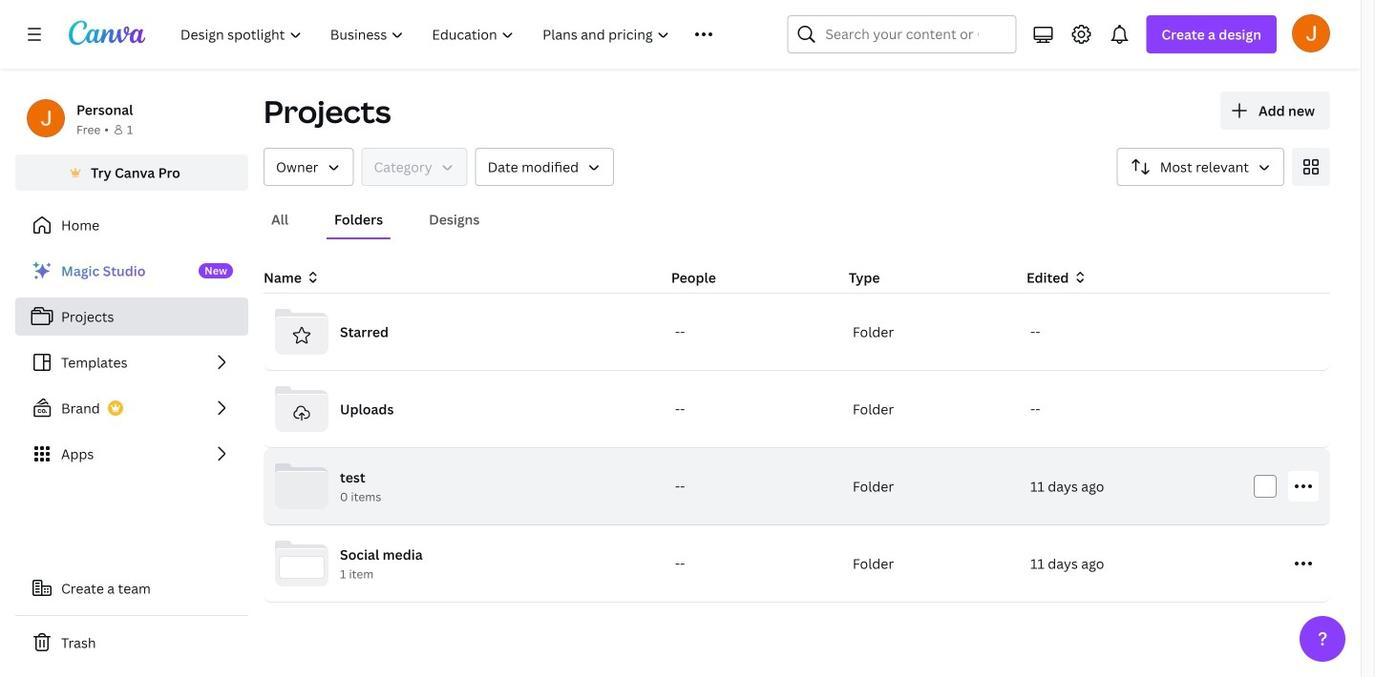 Task type: describe. For each thing, give the bounding box(es) containing it.
jeremy miller image
[[1292, 14, 1330, 52]]

Date modified button
[[475, 148, 614, 186]]

Sort by button
[[1117, 148, 1284, 186]]



Task type: locate. For each thing, give the bounding box(es) containing it.
list
[[15, 252, 248, 474]]

Category button
[[361, 148, 468, 186]]

Owner button
[[264, 148, 354, 186]]

top level navigation element
[[168, 15, 741, 53], [168, 15, 741, 53]]

Search search field
[[825, 16, 978, 53]]

None search field
[[787, 15, 1016, 53]]



Task type: vqa. For each thing, say whether or not it's contained in the screenshot.
Owner BUTTON
yes



